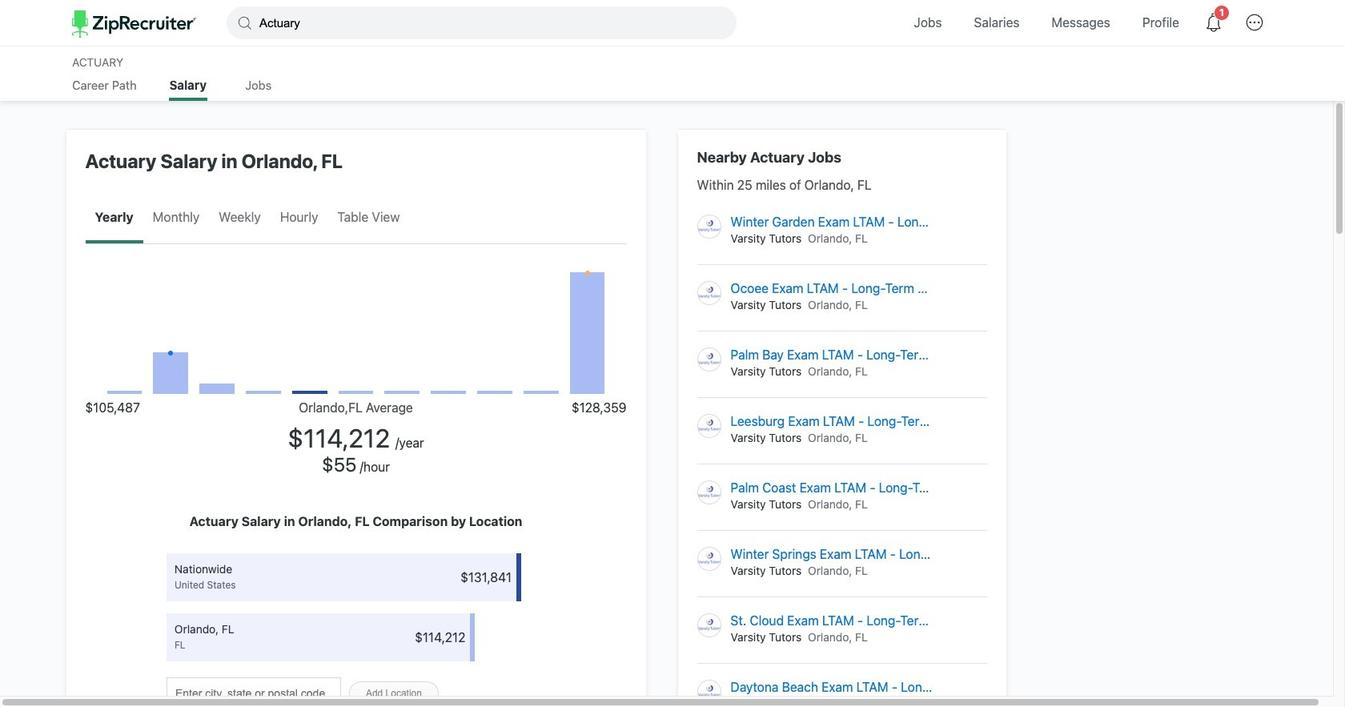 Task type: locate. For each thing, give the bounding box(es) containing it.
None button
[[349, 682, 439, 706]]

Search job title or keyword text field
[[227, 6, 737, 39]]

tab list
[[85, 194, 328, 243]]

main element
[[72, 0, 1273, 46]]

ziprecruiter image
[[72, 10, 196, 38]]



Task type: describe. For each thing, give the bounding box(es) containing it.
menu image
[[1236, 4, 1273, 41]]

Enter city, state or postal code text field
[[166, 678, 341, 707]]

tabs element
[[72, 78, 1273, 101]]



Task type: vqa. For each thing, say whether or not it's contained in the screenshot.
Time
no



